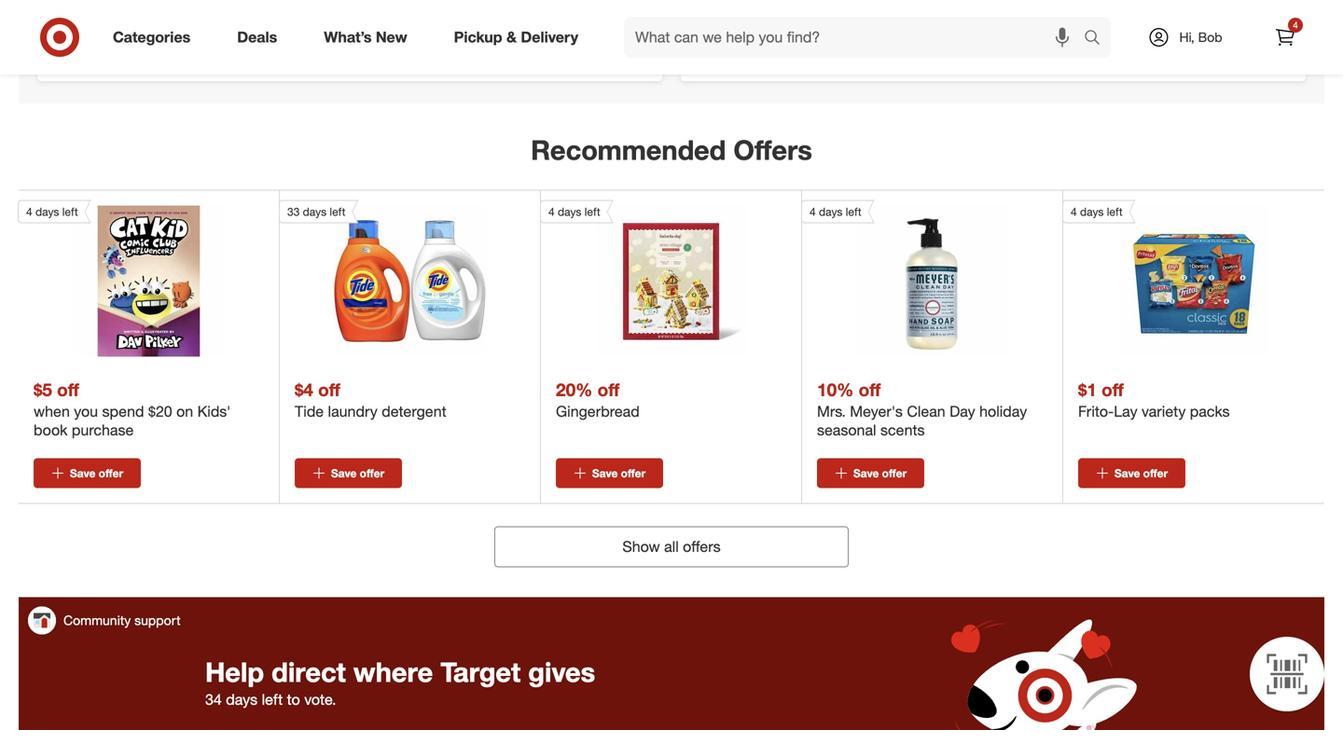Task type: vqa. For each thing, say whether or not it's contained in the screenshot.
the left the within
no



Task type: describe. For each thing, give the bounding box(es) containing it.
where
[[353, 656, 433, 689]]

off for 20% off
[[597, 379, 620, 400]]

$5 off when you spend $20 on kids' book purchase
[[34, 379, 231, 439]]

4 days left button for $1 off
[[1062, 200, 1269, 357]]

gingerbread
[[556, 402, 640, 421]]

delivery
[[521, 28, 578, 46]]

days for $5
[[35, 205, 59, 219]]

kids'
[[197, 402, 231, 421]]

clean
[[907, 402, 945, 421]]

4 for 20% off
[[548, 205, 555, 219]]

deals
[[237, 28, 277, 46]]

save offer button for $4 off
[[295, 458, 402, 488]]

4 for 10% off
[[810, 205, 816, 219]]

offer for 20% off
[[621, 466, 646, 480]]

days inside help direct where target gives 34 days left to vote.
[[226, 691, 258, 709]]

4 link
[[1265, 17, 1306, 58]]

purchase
[[72, 421, 134, 439]]

days for 20%
[[558, 205, 581, 219]]

day
[[950, 402, 975, 421]]

$4
[[295, 379, 313, 400]]

bob
[[1198, 29, 1222, 45]]

offer for 10% off
[[882, 466, 907, 480]]

save for 10% off
[[853, 466, 879, 480]]

offers
[[733, 134, 812, 167]]

4 days left for $5
[[26, 205, 78, 219]]

days for 10%
[[819, 205, 843, 219]]

20%
[[556, 379, 593, 400]]

what's new link
[[308, 17, 431, 58]]

save offer button for $5 off
[[34, 458, 141, 488]]

detergent
[[382, 402, 446, 421]]

pickup & delivery link
[[438, 17, 602, 58]]

34
[[205, 691, 222, 709]]

save offer button for 20% off
[[556, 458, 663, 488]]

save offer for $1 off
[[1114, 466, 1168, 480]]

$20
[[148, 402, 172, 421]]

left for $1
[[1107, 205, 1123, 219]]

show all offers link
[[494, 526, 849, 568]]

categories link
[[97, 17, 214, 58]]

hi,
[[1179, 29, 1195, 45]]

recommended
[[531, 134, 726, 167]]

4 for $1 off
[[1071, 205, 1077, 219]]

left inside help direct where target gives 34 days left to vote.
[[262, 691, 283, 709]]

vote.
[[304, 691, 336, 709]]

community
[[63, 612, 131, 629]]

variety
[[1142, 402, 1186, 421]]

scents
[[880, 421, 925, 439]]

hi, bob
[[1179, 29, 1222, 45]]

$1 off frito-lay variety packs
[[1078, 379, 1230, 421]]

off for $5 off
[[57, 379, 79, 400]]

spend
[[102, 402, 144, 421]]

support
[[134, 612, 180, 629]]

community support
[[63, 612, 180, 629]]

left for $4
[[330, 205, 345, 219]]

4 days left button for 10% off
[[801, 200, 1008, 357]]

days for $4
[[303, 205, 327, 219]]

lay
[[1114, 402, 1137, 421]]

10%
[[817, 379, 854, 400]]

20% off gingerbread
[[556, 379, 640, 421]]

save offer for 10% off
[[853, 466, 907, 480]]

laundry
[[328, 402, 378, 421]]

frito-
[[1078, 402, 1114, 421]]

number
[[856, 52, 901, 69]]

meyer's
[[850, 402, 903, 421]]

left for 10%
[[846, 205, 862, 219]]



Task type: locate. For each thing, give the bounding box(es) containing it.
3 off from the left
[[597, 379, 620, 400]]

save offer down lay
[[1114, 466, 1168, 480]]

4 save from the left
[[853, 466, 879, 480]]

3 save from the left
[[592, 466, 618, 480]]

5 off from the left
[[1102, 379, 1124, 400]]

offer for $5 off
[[99, 466, 123, 480]]

off right $5 at the left of the page
[[57, 379, 79, 400]]

off inside 10% off mrs. meyer's clean day holiday seasonal scents
[[859, 379, 881, 400]]

4 4 days left button from the left
[[1062, 200, 1269, 357]]

save offer button
[[34, 458, 141, 488], [295, 458, 402, 488], [556, 458, 663, 488], [817, 458, 924, 488], [1078, 458, 1185, 488]]

show
[[622, 538, 660, 556]]

offer down scents
[[882, 466, 907, 480]]

2 save from the left
[[331, 466, 357, 480]]

offer down the variety
[[1143, 466, 1168, 480]]

all
[[664, 538, 679, 556]]

1 save from the left
[[70, 466, 95, 480]]

save for $1 off
[[1114, 466, 1140, 480]]

left for $5
[[62, 205, 78, 219]]

5 offer from the left
[[1143, 466, 1168, 480]]

4 save offer button from the left
[[817, 458, 924, 488]]

save down laundry
[[331, 466, 357, 480]]

33 days left button
[[279, 200, 485, 357]]

save offer down scents
[[853, 466, 907, 480]]

$1
[[1078, 379, 1097, 400]]

offers
[[683, 538, 721, 556]]

4 days left button for $5 off
[[18, 200, 224, 357]]

pickup
[[454, 28, 502, 46]]

off up the meyer's
[[859, 379, 881, 400]]

save offer button down purchase
[[34, 458, 141, 488]]

5 save offer button from the left
[[1078, 458, 1185, 488]]

3 save offer button from the left
[[556, 458, 663, 488]]

left inside button
[[330, 205, 345, 219]]

off
[[57, 379, 79, 400], [318, 379, 340, 400], [597, 379, 620, 400], [859, 379, 881, 400], [1102, 379, 1124, 400]]

holiday
[[979, 402, 1027, 421]]

4 4 days left from the left
[[1071, 205, 1123, 219]]

save offer button down lay
[[1078, 458, 1185, 488]]

offer down gingerbread
[[621, 466, 646, 480]]

4 days left button for 20% off
[[540, 200, 747, 357]]

1 4 days left from the left
[[26, 205, 78, 219]]

save down seasonal
[[853, 466, 879, 480]]

save offer for $4 off
[[331, 466, 384, 480]]

off right $1
[[1102, 379, 1124, 400]]

2 offer from the left
[[360, 466, 384, 480]]

4 days left for 20%
[[548, 205, 600, 219]]

1 4 days left button from the left
[[18, 200, 224, 357]]

33 days left
[[287, 205, 345, 219]]

save offer button down laundry
[[295, 458, 402, 488]]

2 off from the left
[[318, 379, 340, 400]]

$5
[[34, 379, 52, 400]]

10% off mrs. meyer's clean day holiday seasonal scents
[[817, 379, 1027, 439]]

direct
[[272, 656, 346, 689]]

offer down purchase
[[99, 466, 123, 480]]

offer for $1 off
[[1143, 466, 1168, 480]]

save offer button for 10% off
[[817, 458, 924, 488]]

offer
[[99, 466, 123, 480], [360, 466, 384, 480], [621, 466, 646, 480], [882, 466, 907, 480], [1143, 466, 1168, 480]]

offer for $4 off
[[360, 466, 384, 480]]

4 for $5 off
[[26, 205, 32, 219]]

off right $4
[[318, 379, 340, 400]]

off up gingerbread
[[597, 379, 620, 400]]

1 save offer button from the left
[[34, 458, 141, 488]]

new
[[376, 28, 407, 46]]

off for 10% off
[[859, 379, 881, 400]]

days inside button
[[303, 205, 327, 219]]

3 save offer from the left
[[592, 466, 646, 480]]

off for $4 off
[[318, 379, 340, 400]]

2 save offer button from the left
[[295, 458, 402, 488]]

save offer down purchase
[[70, 466, 123, 480]]

off inside $1 off frito-lay variety packs
[[1102, 379, 1124, 400]]

tide
[[295, 402, 324, 421]]

off inside "20% off gingerbread"
[[597, 379, 620, 400]]

$4 off tide laundry detergent
[[295, 379, 446, 421]]

target
[[440, 656, 521, 689]]

add
[[785, 52, 809, 69]]

left for 20%
[[585, 205, 600, 219]]

4 offer from the left
[[882, 466, 907, 480]]

offer down laundry
[[360, 466, 384, 480]]

recommended offers
[[531, 134, 812, 167]]

help
[[205, 656, 264, 689]]

save
[[70, 466, 95, 480], [331, 466, 357, 480], [592, 466, 618, 480], [853, 466, 879, 480], [1114, 466, 1140, 480]]

3 4 days left button from the left
[[801, 200, 1008, 357]]

left
[[62, 205, 78, 219], [330, 205, 345, 219], [585, 205, 600, 219], [846, 205, 862, 219], [1107, 205, 1123, 219], [262, 691, 283, 709]]

save down lay
[[1114, 466, 1140, 480]]

days
[[35, 205, 59, 219], [303, 205, 327, 219], [558, 205, 581, 219], [819, 205, 843, 219], [1080, 205, 1104, 219], [226, 691, 258, 709]]

add mobile number button
[[785, 52, 901, 70]]

5 save from the left
[[1114, 466, 1140, 480]]

save offer button for $1 off
[[1078, 458, 1185, 488]]

save offer
[[70, 466, 123, 480], [331, 466, 384, 480], [592, 466, 646, 480], [853, 466, 907, 480], [1114, 466, 1168, 480]]

3 4 days left from the left
[[810, 205, 862, 219]]

4 save offer from the left
[[853, 466, 907, 480]]

pickup & delivery
[[454, 28, 578, 46]]

on
[[176, 402, 193, 421]]

what's
[[324, 28, 372, 46]]

search
[[1075, 30, 1120, 48]]

1 save offer from the left
[[70, 466, 123, 480]]

2 save offer from the left
[[331, 466, 384, 480]]

deals link
[[221, 17, 301, 58]]

categories
[[113, 28, 190, 46]]

2 4 days left button from the left
[[540, 200, 747, 357]]

days for $1
[[1080, 205, 1104, 219]]

to
[[287, 691, 300, 709]]

4 days left for 10%
[[810, 205, 862, 219]]

save for $5 off
[[70, 466, 95, 480]]

gives
[[528, 656, 595, 689]]

show all offers
[[622, 538, 721, 556]]

seasonal
[[817, 421, 876, 439]]

save offer button down seasonal
[[817, 458, 924, 488]]

3 offer from the left
[[621, 466, 646, 480]]

33
[[287, 205, 300, 219]]

what's new
[[324, 28, 407, 46]]

4 off from the left
[[859, 379, 881, 400]]

book
[[34, 421, 68, 439]]

save offer for $5 off
[[70, 466, 123, 480]]

mrs.
[[817, 402, 846, 421]]

&
[[506, 28, 517, 46]]

save offer button down gingerbread
[[556, 458, 663, 488]]

4 days left for $1
[[1071, 205, 1123, 219]]

mobile
[[813, 52, 852, 69]]

save offer for 20% off
[[592, 466, 646, 480]]

off inside $4 off tide laundry detergent
[[318, 379, 340, 400]]

4 days left button
[[18, 200, 224, 357], [540, 200, 747, 357], [801, 200, 1008, 357], [1062, 200, 1269, 357]]

search button
[[1075, 17, 1120, 62]]

packs
[[1190, 402, 1230, 421]]

1 off from the left
[[57, 379, 79, 400]]

save for 20% off
[[592, 466, 618, 480]]

4 days left
[[26, 205, 78, 219], [548, 205, 600, 219], [810, 205, 862, 219], [1071, 205, 1123, 219]]

save down gingerbread
[[592, 466, 618, 480]]

save for $4 off
[[331, 466, 357, 480]]

What can we help you find? suggestions appear below search field
[[624, 17, 1088, 58]]

add mobile number
[[785, 52, 901, 69]]

1 offer from the left
[[99, 466, 123, 480]]

off inside $5 off when you spend $20 on kids' book purchase
[[57, 379, 79, 400]]

save down purchase
[[70, 466, 95, 480]]

4
[[1293, 19, 1298, 31], [26, 205, 32, 219], [548, 205, 555, 219], [810, 205, 816, 219], [1071, 205, 1077, 219]]

5 save offer from the left
[[1114, 466, 1168, 480]]

off for $1 off
[[1102, 379, 1124, 400]]

when
[[34, 402, 70, 421]]

save offer down gingerbread
[[592, 466, 646, 480]]

help direct where target gives 34 days left to vote.
[[205, 656, 595, 709]]

save offer down laundry
[[331, 466, 384, 480]]

2 4 days left from the left
[[548, 205, 600, 219]]

you
[[74, 402, 98, 421]]



